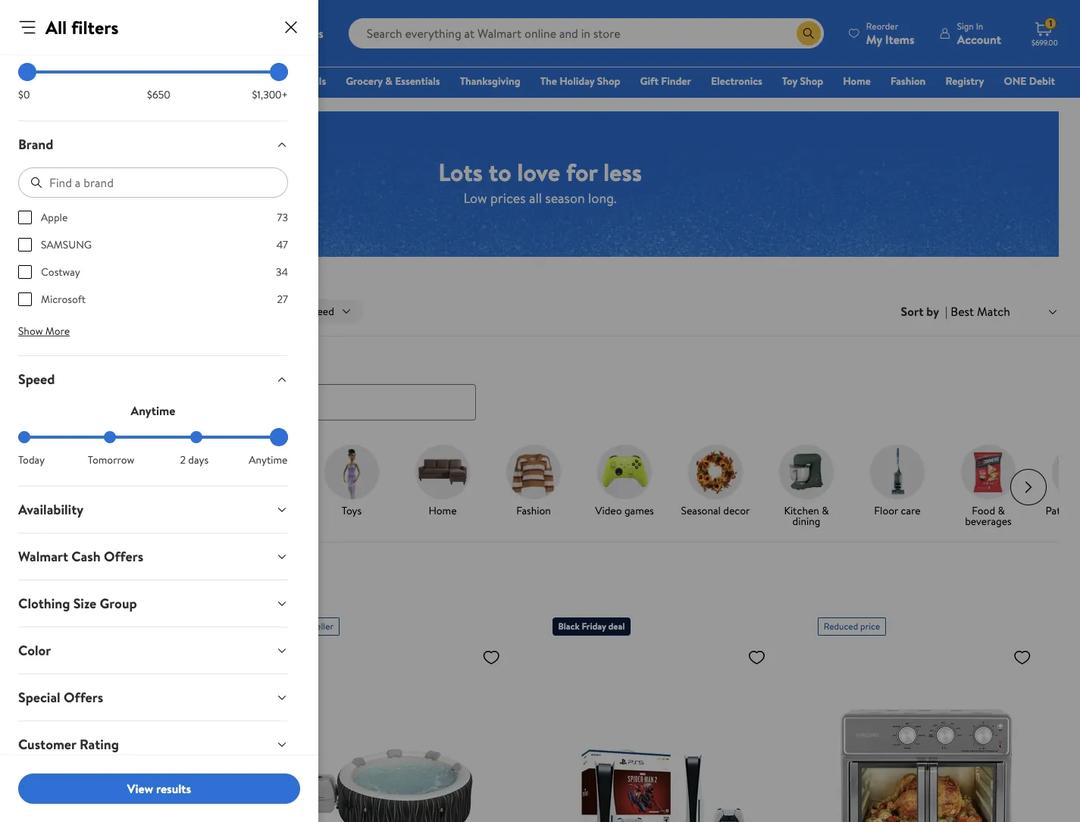Task type: vqa. For each thing, say whether or not it's contained in the screenshot.
middle Cartridge
no



Task type: describe. For each thing, give the bounding box(es) containing it.
sort by |
[[901, 303, 948, 320]]

long.
[[588, 188, 617, 207]]

show more button
[[6, 319, 82, 343]]

1 deal from the left
[[77, 620, 94, 633]]

all filters inside button
[[47, 304, 88, 319]]

saluspa 77" x 26" hollywood 240 gal. inflatable hot tub with led lights, 104f max temperature image
[[287, 642, 507, 823]]

show
[[18, 324, 43, 339]]

debit
[[1029, 74, 1055, 89]]

Walmart Site-Wide search field
[[348, 18, 824, 49]]

video games link
[[585, 445, 664, 519]]

$0
[[18, 87, 30, 102]]

2 horizontal spatial black
[[558, 620, 580, 633]]

gift finder link
[[633, 73, 698, 89]]

0 horizontal spatial home
[[429, 503, 457, 518]]

anytime inside how fast do you want your order? option group
[[249, 453, 288, 468]]

all inside dialog
[[45, 14, 67, 40]]

video games image
[[597, 445, 652, 499]]

& for essentials
[[385, 74, 393, 89]]

1
[[1049, 17, 1053, 30]]

all filters button
[[18, 299, 105, 324]]

black friday deals preview link
[[39, 445, 118, 530]]

lots to love for less. low prices all season long. image
[[21, 111, 1059, 257]]

price
[[861, 620, 880, 633]]

Find a brand search field
[[18, 168, 288, 198]]

special offers button
[[6, 675, 300, 721]]

customer rating
[[18, 735, 119, 754]]

toy
[[782, 74, 798, 89]]

1 horizontal spatial home link
[[836, 73, 878, 89]]

customer rating button
[[6, 722, 300, 768]]

apple watch series 9 gps 41mm midnight aluminum case with midnight sport band - s/m image
[[21, 642, 241, 823]]

0 horizontal spatial friday
[[51, 620, 75, 633]]

sign in to add to favorites list, playstation 5 disc console - marvel's spider-man 2 bundle image
[[748, 648, 766, 667]]

size
[[73, 594, 97, 613]]

1 vertical spatial fashion link
[[494, 445, 573, 519]]

the holiday shop link
[[533, 73, 627, 89]]

toys link
[[312, 445, 391, 519]]

close panel image
[[282, 18, 300, 36]]

price
[[18, 598, 45, 615]]

food & beverages link
[[949, 445, 1028, 530]]

walmart cash offers button
[[6, 534, 300, 580]]

Anytime radio
[[276, 431, 288, 444]]

Today radio
[[18, 431, 30, 444]]

sign in to add to favorites list, saluspa 77" x 26" hollywood 240 gal. inflatable hot tub with led lights, 104f max temperature image
[[482, 648, 501, 667]]

food & beverages
[[965, 503, 1012, 529]]

rating
[[80, 735, 119, 754]]

clothing
[[18, 594, 70, 613]]

food & beverages image
[[961, 445, 1016, 499]]

prices
[[491, 188, 526, 207]]

$699.00
[[1032, 37, 1058, 48]]

Tomorrow radio
[[104, 431, 116, 444]]

the
[[540, 74, 557, 89]]

group
[[100, 594, 137, 613]]

2 black friday deal from the left
[[558, 620, 625, 633]]

beverages
[[965, 514, 1012, 529]]

one debit link
[[997, 73, 1062, 89]]

sort and filter section element
[[0, 287, 1080, 336]]

grocery & essentials
[[346, 74, 440, 89]]

dining
[[793, 514, 821, 529]]

0 horizontal spatial home link
[[403, 445, 482, 519]]

decor
[[723, 503, 750, 518]]

patio & garden image
[[1052, 445, 1080, 499]]

video
[[595, 503, 622, 518]]

47
[[277, 237, 288, 252]]

lots
[[438, 155, 483, 188]]

deals inside search field
[[18, 353, 51, 372]]

toys image
[[324, 445, 379, 499]]

sort
[[901, 303, 924, 320]]

deals right $1,300+
[[301, 74, 326, 89]]

food
[[972, 503, 995, 518]]

|
[[945, 303, 948, 320]]

flash deals image
[[143, 445, 197, 499]]

shop inside the holiday shop link
[[597, 74, 621, 89]]

seasonal decor
[[681, 503, 750, 518]]

2
[[180, 453, 186, 468]]

seller
[[313, 620, 334, 633]]

tomorrow
[[88, 453, 134, 468]]

deals (1000+)
[[18, 566, 99, 586]]

by
[[927, 303, 939, 320]]

floorcare image
[[870, 445, 925, 499]]

walmart image
[[24, 21, 123, 45]]

view
[[127, 781, 153, 797]]

video games
[[595, 503, 654, 518]]

games
[[625, 503, 654, 518]]

care
[[901, 503, 921, 518]]

sign in to add to favorites list, kalorik maxx 26 quart air fryer oven, stainless steel, a large chicken, 26-quart capacity image
[[1013, 648, 1032, 667]]

best
[[293, 620, 310, 633]]

reduced
[[824, 620, 858, 633]]

home image
[[415, 445, 470, 499]]

thanksgiving link
[[453, 73, 527, 89]]

playstation 5 disc console - marvel's spider-man 2 bundle image
[[552, 642, 772, 823]]

2 days
[[180, 453, 209, 468]]

patio & 
[[1046, 503, 1080, 518]]

cash
[[71, 547, 101, 566]]

thanksgiving
[[460, 74, 521, 89]]

1 horizontal spatial home
[[843, 74, 871, 89]]

love
[[517, 155, 560, 188]]

walmart
[[18, 547, 68, 566]]

finder
[[661, 74, 691, 89]]

reduced price
[[824, 620, 880, 633]]

1 horizontal spatial fashion
[[891, 74, 926, 89]]

price when purchased online
[[18, 598, 168, 615]]

0 vertical spatial offers
[[104, 547, 143, 566]]

more
[[45, 324, 70, 339]]

deals up clothing
[[18, 566, 54, 586]]

& right patio
[[1072, 503, 1079, 518]]

for
[[566, 155, 598, 188]]

black friday deals preview
[[47, 503, 111, 529]]

holiday
[[560, 74, 595, 89]]

0 vertical spatial anytime
[[131, 403, 175, 419]]

$0 range field
[[18, 71, 288, 74]]

toy shop link
[[775, 73, 830, 89]]

preview
[[75, 514, 111, 529]]

grocery
[[346, 74, 383, 89]]

clothing size group
[[18, 594, 137, 613]]

fashion image
[[506, 445, 561, 499]]



Task type: locate. For each thing, give the bounding box(es) containing it.
walmart+ link
[[1003, 94, 1062, 111]]

& for dining
[[822, 503, 829, 518]]

color
[[18, 641, 51, 660]]

0 horizontal spatial black
[[27, 620, 49, 633]]

1 horizontal spatial deal
[[608, 620, 625, 633]]

deals link
[[294, 73, 333, 89]]

view results
[[127, 781, 191, 797]]

all
[[529, 188, 542, 207]]

& inside kitchen & dining
[[822, 503, 829, 518]]

anytime up how fast do you want your order? option group
[[131, 403, 175, 419]]

1 shop from the left
[[597, 74, 621, 89]]

all filters inside dialog
[[45, 14, 119, 40]]

1 vertical spatial home
[[429, 503, 457, 518]]

&
[[385, 74, 393, 89], [822, 503, 829, 518], [998, 503, 1005, 518], [1072, 503, 1079, 518]]

$1300 range field
[[18, 71, 288, 74]]

Search in deals search field
[[18, 384, 476, 420]]

view results button
[[18, 774, 300, 804]]

shop right holiday
[[597, 74, 621, 89]]

None radio
[[190, 431, 202, 444]]

kitchen and dining image
[[779, 445, 834, 499]]

floor care link
[[858, 445, 937, 519]]

none checkbox inside brand group
[[18, 293, 32, 306]]

34
[[276, 265, 288, 280]]

walmart cash offers
[[18, 547, 143, 566]]

27
[[277, 292, 288, 307]]

Search search field
[[348, 18, 824, 49]]

2 deal from the left
[[608, 620, 625, 633]]

1 vertical spatial home link
[[403, 445, 482, 519]]

& right dining
[[822, 503, 829, 518]]

deals down the show
[[18, 353, 51, 372]]

1 horizontal spatial friday
[[78, 503, 106, 518]]

all filters dialog
[[0, 0, 318, 823]]

0 horizontal spatial anytime
[[131, 403, 175, 419]]

2 horizontal spatial friday
[[582, 620, 606, 633]]

1 $699.00
[[1032, 17, 1058, 48]]

sponsored
[[1020, 53, 1062, 66]]

offers
[[104, 547, 143, 566], [64, 688, 103, 707]]

special offers
[[18, 688, 103, 707]]

fashion down fashion image
[[516, 503, 551, 518]]

how fast do you want your order? option group
[[18, 431, 288, 468]]

deals left preview
[[47, 514, 72, 529]]

black friday deals image
[[52, 445, 106, 499]]

deals
[[301, 74, 326, 89], [18, 353, 51, 372], [47, 514, 72, 529], [18, 566, 54, 586]]

0 horizontal spatial black friday deal
[[27, 620, 94, 633]]

all inside button
[[47, 304, 59, 319]]

deal
[[77, 620, 94, 633], [608, 620, 625, 633]]

filters up $0 range field
[[71, 14, 119, 40]]

friday inside black friday deals preview
[[78, 503, 106, 518]]

essentials
[[395, 74, 440, 89]]

0 vertical spatial home link
[[836, 73, 878, 89]]

toy shop
[[782, 74, 824, 89]]

one debit walmart+
[[1004, 74, 1055, 110]]

anytime down the anytime radio
[[249, 453, 288, 468]]

samsung
[[41, 237, 92, 252]]

kalorik maxx 26 quart air fryer oven, stainless steel, a large chicken, 26-quart capacity image
[[818, 642, 1038, 823]]

0 vertical spatial fashion
[[891, 74, 926, 89]]

availability
[[18, 500, 83, 519]]

seasonal decor image
[[688, 445, 743, 499]]

shop right toy
[[800, 74, 824, 89]]

next slide for chipmodulewithimages list image
[[1011, 469, 1047, 505]]

brand
[[18, 135, 53, 154]]

days
[[188, 453, 209, 468]]

None range field
[[18, 436, 288, 439]]

1 vertical spatial offers
[[64, 688, 103, 707]]

to
[[489, 155, 511, 188]]

offers right cash
[[104, 547, 143, 566]]

1 vertical spatial all
[[47, 304, 59, 319]]

1 black friday deal from the left
[[27, 620, 94, 633]]

None checkbox
[[18, 293, 32, 306]]

low
[[464, 188, 487, 207]]

2 shop from the left
[[800, 74, 824, 89]]

today
[[18, 453, 45, 468]]

seasonal
[[681, 503, 721, 518]]

fashion left 'registry'
[[891, 74, 926, 89]]

home link
[[836, 73, 878, 89], [403, 445, 482, 519]]

kitchen & dining
[[784, 503, 829, 529]]

tech image
[[234, 445, 288, 499]]

home down home image
[[429, 503, 457, 518]]

1 horizontal spatial black friday deal
[[558, 620, 625, 633]]

floor
[[874, 503, 899, 518]]

online
[[136, 598, 168, 615]]

special
[[18, 688, 60, 707]]

home
[[843, 74, 871, 89], [429, 503, 457, 518]]

0 horizontal spatial deal
[[77, 620, 94, 633]]

1 horizontal spatial shop
[[800, 74, 824, 89]]

microsoft
[[41, 292, 86, 307]]

(1000+)
[[57, 569, 99, 586]]

None checkbox
[[18, 211, 32, 224], [18, 238, 32, 252], [18, 265, 32, 279], [18, 211, 32, 224], [18, 238, 32, 252], [18, 265, 32, 279]]

one
[[1004, 74, 1027, 89]]

shop inside toy shop link
[[800, 74, 824, 89]]

offers right special
[[64, 688, 103, 707]]

registry
[[946, 74, 984, 89]]

friday
[[78, 503, 106, 518], [51, 620, 75, 633], [582, 620, 606, 633]]

filters up more
[[62, 304, 88, 319]]

73
[[277, 210, 288, 225]]

the holiday shop
[[540, 74, 621, 89]]

0 vertical spatial home
[[843, 74, 871, 89]]

seasonal decor link
[[676, 445, 755, 519]]

availability button
[[6, 487, 300, 533]]

lots to love for less low prices all season long.
[[438, 155, 642, 207]]

1 horizontal spatial black
[[51, 503, 76, 518]]

electronics link
[[704, 73, 769, 89]]

anytime
[[131, 403, 175, 419], [249, 453, 288, 468]]

brand group
[[18, 210, 288, 319]]

season
[[545, 188, 585, 207]]

purchased
[[79, 598, 133, 615]]

less
[[603, 155, 642, 188]]

when
[[48, 598, 76, 615]]

clothing size group button
[[6, 581, 300, 627]]

0 horizontal spatial fashion
[[516, 503, 551, 518]]

& right food
[[998, 503, 1005, 518]]

0 vertical spatial fashion link
[[884, 73, 933, 89]]

deals inside black friday deals preview
[[47, 514, 72, 529]]

1 vertical spatial fashion
[[516, 503, 551, 518]]

$650
[[147, 87, 170, 102]]

& for beverages
[[998, 503, 1005, 518]]

0 vertical spatial all
[[45, 14, 67, 40]]

brand button
[[6, 121, 300, 168]]

0 vertical spatial filters
[[71, 14, 119, 40]]

all
[[45, 14, 67, 40], [47, 304, 59, 319]]

$1,300+
[[252, 87, 288, 102]]

speed button
[[6, 356, 300, 403]]

apple
[[41, 210, 68, 225]]

black inside black friday deals preview
[[51, 503, 76, 518]]

1 vertical spatial all filters
[[47, 304, 88, 319]]

0 horizontal spatial fashion link
[[494, 445, 573, 519]]

& inside food & beverages
[[998, 503, 1005, 518]]

patio
[[1046, 503, 1069, 518]]

Deals search field
[[0, 353, 1080, 420]]

0 vertical spatial all filters
[[45, 14, 119, 40]]

0 horizontal spatial shop
[[597, 74, 621, 89]]

filters inside dialog
[[71, 14, 119, 40]]

1 vertical spatial filters
[[62, 304, 88, 319]]

show more
[[18, 324, 70, 339]]

1 horizontal spatial fashion link
[[884, 73, 933, 89]]

electronics
[[711, 74, 763, 89]]

fashion
[[891, 74, 926, 89], [516, 503, 551, 518]]

kitchen & dining link
[[767, 445, 846, 530]]

filters inside button
[[62, 304, 88, 319]]

1 vertical spatial anytime
[[249, 453, 288, 468]]

best seller
[[293, 620, 334, 633]]

home right toy shop
[[843, 74, 871, 89]]

customer
[[18, 735, 76, 754]]

1 horizontal spatial anytime
[[249, 453, 288, 468]]

speed
[[18, 370, 55, 389]]

registry link
[[939, 73, 991, 89]]

results
[[156, 781, 191, 797]]

patio & link
[[1040, 445, 1080, 519]]

& right grocery
[[385, 74, 393, 89]]

all filters
[[45, 14, 119, 40], [47, 304, 88, 319]]



